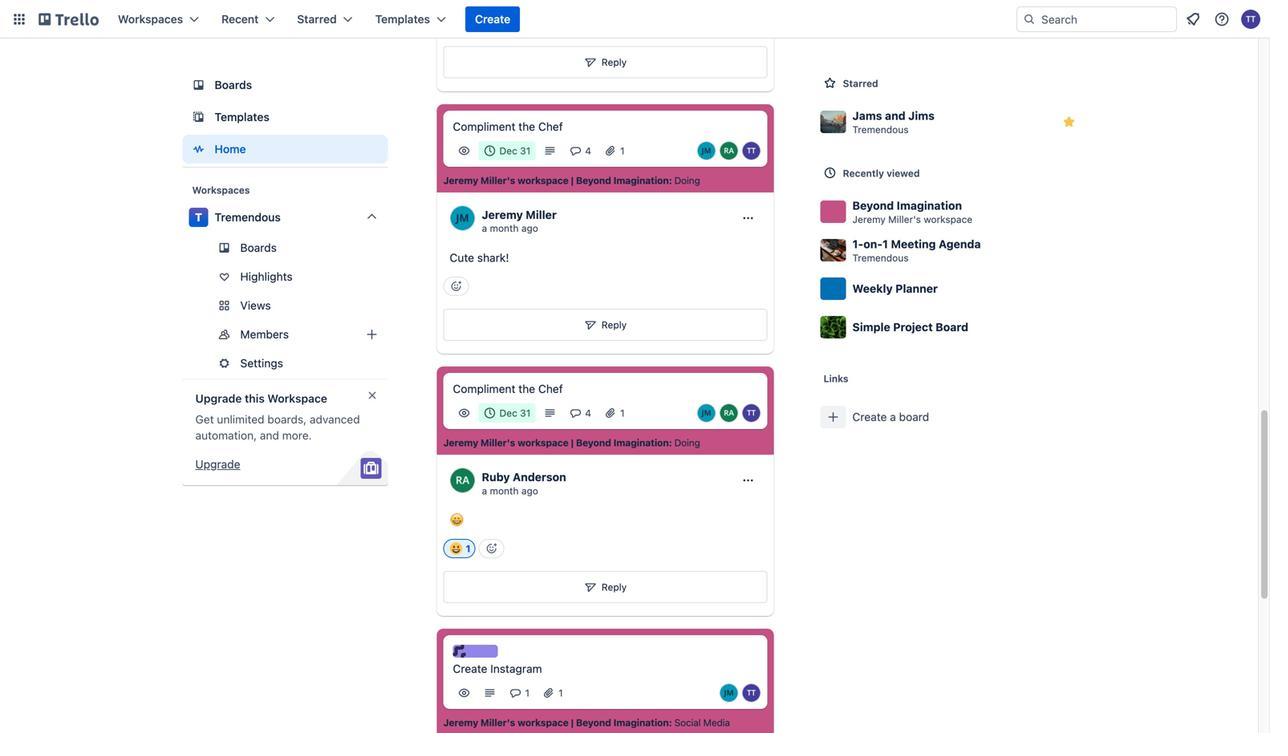 Task type: vqa. For each thing, say whether or not it's contained in the screenshot.
management in "link"
no



Task type: locate. For each thing, give the bounding box(es) containing it.
0 vertical spatial ago
[[522, 223, 538, 234]]

a for jeremy miller
[[482, 223, 487, 234]]

board
[[899, 411, 930, 424]]

1 | from the top
[[571, 175, 574, 186]]

boards
[[215, 78, 252, 91], [240, 241, 277, 254]]

3 reply button from the top
[[443, 571, 768, 604]]

2 4 from the top
[[585, 408, 591, 419]]

1 horizontal spatial starred
[[843, 78, 879, 89]]

1 horizontal spatial templates
[[375, 12, 430, 26]]

0 vertical spatial dec
[[500, 145, 517, 156]]

Search field
[[1017, 6, 1177, 32]]

1 jeremy miller's workspace | beyond imagination : doing from the top
[[443, 175, 700, 186]]

advanced
[[310, 413, 360, 426]]

ago down miller
[[522, 223, 538, 234]]

1 vertical spatial tremendous
[[215, 211, 281, 224]]

starred inside popup button
[[297, 12, 337, 26]]

add reaction image
[[443, 277, 469, 296], [479, 539, 505, 559]]

1 vertical spatial reply button
[[443, 309, 768, 341]]

workspace up the agenda
[[924, 214, 973, 225]]

1 vertical spatial jeremy miller's workspace | beyond imagination : doing
[[443, 437, 700, 449]]

0 vertical spatial and
[[885, 109, 906, 122]]

jeremy miller's workspace | beyond imagination : doing for ruby anderson
[[443, 437, 700, 449]]

0 vertical spatial boards
[[215, 78, 252, 91]]

jims
[[909, 109, 935, 122]]

recent button
[[212, 6, 284, 32]]

2 doing from the top
[[675, 437, 700, 449]]

1 vertical spatial :
[[669, 437, 672, 449]]

0 vertical spatial chef
[[538, 120, 563, 133]]

imagination
[[614, 175, 669, 186], [897, 199, 962, 212], [614, 437, 669, 449], [614, 718, 669, 729]]

1 horizontal spatial add reaction image
[[479, 539, 505, 559]]

jeremy miller a month ago
[[482, 208, 557, 234]]

2 the from the top
[[519, 382, 535, 396]]

1 vertical spatial ago
[[522, 485, 538, 497]]

t
[[195, 211, 202, 224]]

anderson
[[513, 471, 566, 484]]

beyond
[[576, 175, 611, 186], [853, 199, 894, 212], [576, 437, 611, 449], [576, 718, 611, 729]]

1 horizontal spatial and
[[885, 109, 906, 122]]

2 vertical spatial |
[[571, 718, 574, 729]]

doing
[[675, 175, 700, 186], [675, 437, 700, 449]]

tremendous down jams
[[853, 124, 909, 135]]

templates link
[[183, 103, 388, 132]]

1 month from the top
[[490, 223, 519, 234]]

tremendous right t
[[215, 211, 281, 224]]

members
[[240, 328, 289, 341]]

1 chef from the top
[[538, 120, 563, 133]]

create for create instagram
[[453, 663, 488, 676]]

dec for ruby
[[500, 408, 517, 419]]

miller's for ruby anderson's beyond imagination link
[[481, 437, 515, 449]]

boards link
[[183, 71, 388, 100], [183, 235, 388, 261]]

a left board
[[890, 411, 896, 424]]

beyond imagination link for jeremy miller
[[576, 174, 669, 187]]

1 beyond imagination link from the top
[[576, 174, 669, 187]]

0 vertical spatial boards link
[[183, 71, 388, 100]]

unlimited
[[217, 413, 265, 426]]

0 vertical spatial month
[[490, 223, 519, 234]]

a
[[482, 223, 487, 234], [890, 411, 896, 424], [482, 485, 487, 497]]

doing for miller
[[675, 175, 700, 186]]

2 ago from the top
[[522, 485, 538, 497]]

1 reply button from the top
[[443, 46, 768, 78]]

compliment for ruby
[[453, 382, 516, 396]]

31 up miller
[[520, 145, 531, 156]]

jeremy
[[443, 175, 478, 186], [482, 208, 523, 222], [853, 214, 886, 225], [443, 437, 478, 449], [443, 718, 478, 729]]

31 up anderson
[[520, 408, 531, 419]]

2 vertical spatial tremendous
[[853, 252, 909, 264]]

0 vertical spatial starred
[[297, 12, 337, 26]]

1 vertical spatial templates
[[215, 110, 270, 124]]

primary element
[[0, 0, 1270, 39]]

compliment for jeremy
[[453, 120, 516, 133]]

starred right recent dropdown button
[[297, 12, 337, 26]]

1-
[[853, 238, 864, 251]]

reply button for jeremy miller
[[443, 309, 768, 341]]

simple project board link
[[814, 308, 1089, 347]]

0 vertical spatial the
[[519, 120, 535, 133]]

upgrade
[[195, 392, 242, 405], [195, 458, 240, 471]]

members link
[[183, 322, 388, 348]]

jeremy up cute
[[443, 175, 478, 186]]

month for jeremy
[[490, 223, 519, 234]]

home link
[[183, 135, 388, 164]]

dec
[[500, 145, 517, 156], [500, 408, 517, 419]]

dec 31 for ruby
[[500, 408, 531, 419]]

compliment
[[453, 120, 516, 133], [453, 382, 516, 396]]

month for ruby
[[490, 485, 519, 497]]

workspaces
[[118, 12, 183, 26], [192, 185, 250, 196]]

a down ruby
[[482, 485, 487, 497]]

1 doing from the top
[[675, 175, 700, 186]]

1 vertical spatial |
[[571, 437, 574, 449]]

and left jims
[[885, 109, 906, 122]]

tremendous inside 1-on-1 meeting agenda tremendous
[[853, 252, 909, 264]]

2 compliment from the top
[[453, 382, 516, 396]]

2 vertical spatial reply
[[602, 582, 627, 593]]

miller's up meeting at the right top
[[889, 214, 921, 225]]

cute
[[450, 251, 474, 264]]

meeting
[[891, 238, 936, 251]]

beyond for beyond imagination link associated with jeremy miller
[[576, 175, 611, 186]]

beyond imagination link for ruby anderson
[[576, 437, 669, 449]]

2 vertical spatial reply button
[[443, 571, 768, 604]]

beyond imagination link
[[576, 174, 669, 187], [576, 437, 669, 449], [576, 717, 669, 730]]

:
[[669, 175, 672, 186], [669, 437, 672, 449], [669, 718, 672, 729]]

more.
[[282, 429, 312, 442]]

workspace up anderson
[[518, 437, 569, 449]]

starred
[[297, 12, 337, 26], [843, 78, 879, 89]]

upgrade up get
[[195, 392, 242, 405]]

upgrade down automation,
[[195, 458, 240, 471]]

miller's up ruby
[[481, 437, 515, 449]]

create instagram
[[453, 663, 542, 676]]

2 : from the top
[[669, 437, 672, 449]]

highlights
[[240, 270, 293, 283]]

jeremy miller's workspace | beyond imagination : doing up miller
[[443, 175, 700, 186]]

miller's down create instagram
[[481, 718, 515, 729]]

doing for anderson
[[675, 437, 700, 449]]

cute shark!
[[450, 251, 509, 264]]

| for jeremy miller
[[571, 175, 574, 186]]

1 vertical spatial compliment the chef
[[453, 382, 563, 396]]

jeremy down create instagram
[[443, 718, 478, 729]]

starred up jams
[[843, 78, 879, 89]]

ago down anderson
[[522, 485, 538, 497]]

31
[[520, 145, 531, 156], [520, 408, 531, 419]]

templates right starred popup button
[[375, 12, 430, 26]]

simple
[[853, 321, 891, 334]]

1 vertical spatial 31
[[520, 408, 531, 419]]

templates
[[375, 12, 430, 26], [215, 110, 270, 124]]

add image
[[362, 325, 382, 344]]

0 vertical spatial compliment the chef
[[453, 120, 563, 133]]

workspace up miller
[[518, 175, 569, 186]]

reply button for ruby anderson
[[443, 571, 768, 604]]

jeremy miller's workspace | beyond imagination : doing up anderson
[[443, 437, 700, 449]]

boards right board image
[[215, 78, 252, 91]]

this
[[245, 392, 265, 405]]

miller's up jeremy miller a month ago
[[481, 175, 515, 186]]

jeremy miller's workspace | beyond imagination : doing
[[443, 175, 700, 186], [443, 437, 700, 449]]

2 chef from the top
[[538, 382, 563, 396]]

1 vertical spatial and
[[260, 429, 279, 442]]

grinning image
[[450, 513, 464, 527]]

1 vertical spatial beyond imagination link
[[576, 437, 669, 449]]

2 vertical spatial create
[[453, 663, 488, 676]]

2 vertical spatial beyond imagination link
[[576, 717, 669, 730]]

1 vertical spatial month
[[490, 485, 519, 497]]

jeremy up grinning image
[[443, 437, 478, 449]]

2 vertical spatial :
[[669, 718, 672, 729]]

month inside the ruby anderson a month ago
[[490, 485, 519, 497]]

chef
[[538, 120, 563, 133], [538, 382, 563, 396]]

0 vertical spatial :
[[669, 175, 672, 186]]

back to home image
[[39, 6, 99, 32]]

create inside button
[[853, 411, 887, 424]]

2 compliment the chef from the top
[[453, 382, 563, 396]]

2 month from the top
[[490, 485, 519, 497]]

1 vertical spatial dec
[[500, 408, 517, 419]]

0 vertical spatial upgrade
[[195, 392, 242, 405]]

1 vertical spatial compliment
[[453, 382, 516, 396]]

tremendous down on-
[[853, 252, 909, 264]]

automation,
[[195, 429, 257, 442]]

2 vertical spatial a
[[482, 485, 487, 497]]

workspace down instagram
[[518, 718, 569, 729]]

jeremy left miller
[[482, 208, 523, 222]]

upgrade inside upgrade this workspace get unlimited boards, advanced automation, and more.
[[195, 392, 242, 405]]

dec 31
[[500, 145, 531, 156], [500, 408, 531, 419]]

0 vertical spatial reply
[[602, 57, 627, 68]]

1 vertical spatial add reaction image
[[479, 539, 505, 559]]

0 vertical spatial 4
[[585, 145, 591, 156]]

2 dec from the top
[[500, 408, 517, 419]]

a up the cute shark!
[[482, 223, 487, 234]]

chef for ruby anderson
[[538, 382, 563, 396]]

boards for templates
[[215, 78, 252, 91]]

ago inside jeremy miller a month ago
[[522, 223, 538, 234]]

and
[[885, 109, 906, 122], [260, 429, 279, 442]]

media
[[703, 718, 730, 729]]

0 vertical spatial tremendous
[[853, 124, 909, 135]]

ago for miller
[[522, 223, 538, 234]]

2 boards link from the top
[[183, 235, 388, 261]]

boards up highlights
[[240, 241, 277, 254]]

project
[[893, 321, 933, 334]]

board image
[[189, 75, 208, 95]]

1 dec from the top
[[500, 145, 517, 156]]

reply button
[[443, 46, 768, 78], [443, 309, 768, 341], [443, 571, 768, 604]]

2 jeremy miller's workspace | beyond imagination : doing from the top
[[443, 437, 700, 449]]

0 vertical spatial templates
[[375, 12, 430, 26]]

1 : from the top
[[669, 175, 672, 186]]

workspace for beyond imagination link associated with jeremy miller
[[518, 175, 569, 186]]

1 vertical spatial the
[[519, 382, 535, 396]]

workspace
[[518, 175, 569, 186], [924, 214, 973, 225], [518, 437, 569, 449], [518, 718, 569, 729]]

recently viewed
[[843, 168, 920, 179]]

search image
[[1023, 13, 1036, 26]]

1 compliment the chef from the top
[[453, 120, 563, 133]]

|
[[571, 175, 574, 186], [571, 437, 574, 449], [571, 718, 574, 729]]

reply
[[602, 57, 627, 68], [602, 319, 627, 331], [602, 582, 627, 593]]

chef for jeremy miller
[[538, 120, 563, 133]]

create
[[475, 12, 511, 26], [853, 411, 887, 424], [453, 663, 488, 676]]

1 vertical spatial dec 31
[[500, 408, 531, 419]]

the
[[519, 120, 535, 133], [519, 382, 535, 396]]

2 beyond imagination link from the top
[[576, 437, 669, 449]]

weekly planner link
[[814, 270, 1089, 308]]

color: purple, title: none image
[[453, 645, 498, 658]]

4
[[585, 145, 591, 156], [585, 408, 591, 419]]

viewed
[[887, 168, 920, 179]]

3 | from the top
[[571, 718, 574, 729]]

1 vertical spatial chef
[[538, 382, 563, 396]]

open information menu image
[[1214, 11, 1230, 27]]

upgrade for upgrade this workspace get unlimited boards, advanced automation, and more.
[[195, 392, 242, 405]]

a inside jeremy miller a month ago
[[482, 223, 487, 234]]

1 inside 1-on-1 meeting agenda tremendous
[[883, 238, 888, 251]]

2 31 from the top
[[520, 408, 531, 419]]

views
[[240, 299, 271, 312]]

1 vertical spatial upgrade
[[195, 458, 240, 471]]

ago inside the ruby anderson a month ago
[[522, 485, 538, 497]]

1 horizontal spatial workspaces
[[192, 185, 250, 196]]

: for ruby anderson
[[669, 437, 672, 449]]

create button
[[466, 6, 520, 32]]

2 | from the top
[[571, 437, 574, 449]]

month
[[490, 223, 519, 234], [490, 485, 519, 497]]

1 dec 31 from the top
[[500, 145, 531, 156]]

the for miller
[[519, 120, 535, 133]]

1 vertical spatial doing
[[675, 437, 700, 449]]

1 vertical spatial a
[[890, 411, 896, 424]]

0 horizontal spatial starred
[[297, 12, 337, 26]]

templates up home
[[215, 110, 270, 124]]

dec up ruby
[[500, 408, 517, 419]]

2 upgrade from the top
[[195, 458, 240, 471]]

settings link
[[183, 351, 388, 376]]

0 vertical spatial dec 31
[[500, 145, 531, 156]]

month inside jeremy miller a month ago
[[490, 223, 519, 234]]

create inside button
[[475, 12, 511, 26]]

0 vertical spatial workspaces
[[118, 12, 183, 26]]

reply for miller
[[602, 319, 627, 331]]

0 vertical spatial a
[[482, 223, 487, 234]]

dec up jeremy miller a month ago
[[500, 145, 517, 156]]

4 for ruby anderson
[[585, 408, 591, 419]]

miller's for beyond imagination link associated with jeremy miller
[[481, 175, 515, 186]]

1 compliment from the top
[[453, 120, 516, 133]]

boards link up highlights link
[[183, 235, 388, 261]]

0 vertical spatial reply button
[[443, 46, 768, 78]]

workspaces button
[[108, 6, 209, 32]]

0 vertical spatial add reaction image
[[443, 277, 469, 296]]

1 vertical spatial 4
[[585, 408, 591, 419]]

31 for miller
[[520, 145, 531, 156]]

1 4 from the top
[[585, 145, 591, 156]]

month up shark!
[[490, 223, 519, 234]]

0 horizontal spatial templates
[[215, 110, 270, 124]]

boards link for highlights
[[183, 235, 388, 261]]

2 dec 31 from the top
[[500, 408, 531, 419]]

boards link up 'templates' "link"
[[183, 71, 388, 100]]

tremendous
[[853, 124, 909, 135], [215, 211, 281, 224], [853, 252, 909, 264]]

0 vertical spatial jeremy miller's workspace | beyond imagination : doing
[[443, 175, 700, 186]]

add reaction image down ruby
[[479, 539, 505, 559]]

ago
[[522, 223, 538, 234], [522, 485, 538, 497]]

0 horizontal spatial and
[[260, 429, 279, 442]]

1 vertical spatial boards
[[240, 241, 277, 254]]

1 vertical spatial reply
[[602, 319, 627, 331]]

compliment the chef
[[453, 120, 563, 133], [453, 382, 563, 396]]

dec 31 up ruby
[[500, 408, 531, 419]]

1 the from the top
[[519, 120, 535, 133]]

jeremy up on-
[[853, 214, 886, 225]]

1 ago from the top
[[522, 223, 538, 234]]

0 vertical spatial beyond imagination link
[[576, 174, 669, 187]]

1 vertical spatial starred
[[843, 78, 879, 89]]

1 vertical spatial boards link
[[183, 235, 388, 261]]

0 vertical spatial doing
[[675, 175, 700, 186]]

0 vertical spatial 31
[[520, 145, 531, 156]]

social
[[675, 718, 701, 729]]

month down ruby
[[490, 485, 519, 497]]

1 vertical spatial create
[[853, 411, 887, 424]]

and down boards,
[[260, 429, 279, 442]]

get
[[195, 413, 214, 426]]

0 horizontal spatial workspaces
[[118, 12, 183, 26]]

jams
[[853, 109, 882, 122]]

2 reply button from the top
[[443, 309, 768, 341]]

0 vertical spatial |
[[571, 175, 574, 186]]

0 vertical spatial create
[[475, 12, 511, 26]]

2 reply from the top
[[602, 319, 627, 331]]

workspace
[[268, 392, 327, 405]]

1
[[620, 145, 625, 156], [883, 238, 888, 251], [620, 408, 625, 419], [466, 543, 471, 555], [525, 688, 530, 699], [559, 688, 563, 699]]

add reaction image down cute
[[443, 277, 469, 296]]

simple project board
[[853, 321, 969, 334]]

miller's
[[481, 175, 515, 186], [889, 214, 921, 225], [481, 437, 515, 449], [481, 718, 515, 729]]

3 reply from the top
[[602, 582, 627, 593]]

1 31 from the top
[[520, 145, 531, 156]]

1 boards link from the top
[[183, 71, 388, 100]]

a inside the ruby anderson a month ago
[[482, 485, 487, 497]]

1 upgrade from the top
[[195, 392, 242, 405]]

dec 31 up miller
[[500, 145, 531, 156]]

0 vertical spatial compliment
[[453, 120, 516, 133]]



Task type: describe. For each thing, give the bounding box(es) containing it.
highlights link
[[183, 264, 388, 290]]

tremendous inside jams and jims tremendous
[[853, 124, 909, 135]]

jeremy inside 'beyond imagination jeremy miller's workspace'
[[853, 214, 886, 225]]

jeremy for first beyond imagination link from the bottom of the page
[[443, 718, 478, 729]]

home
[[215, 142, 246, 156]]

jeremy for beyond imagination link associated with jeremy miller
[[443, 175, 478, 186]]

workspace inside 'beyond imagination jeremy miller's workspace'
[[924, 214, 973, 225]]

instagram
[[491, 663, 542, 676]]

0 notifications image
[[1184, 10, 1203, 29]]

1-on-1 meeting agenda tremendous
[[853, 238, 981, 264]]

beyond imagination jeremy miller's workspace
[[853, 199, 973, 225]]

and inside jams and jims tremendous
[[885, 109, 906, 122]]

agenda
[[939, 238, 981, 251]]

jeremy miller's workspace | beyond imagination : doing for jeremy miller
[[443, 175, 700, 186]]

boards,
[[268, 413, 307, 426]]

reply for anderson
[[602, 582, 627, 593]]

home image
[[189, 140, 208, 159]]

recent
[[222, 12, 259, 26]]

4 for jeremy miller
[[585, 145, 591, 156]]

upgrade this workspace get unlimited boards, advanced automation, and more.
[[195, 392, 360, 442]]

shark!
[[477, 251, 509, 264]]

workspace for first beyond imagination link from the bottom of the page
[[518, 718, 569, 729]]

links
[[824, 373, 849, 384]]

0 horizontal spatial add reaction image
[[443, 277, 469, 296]]

on-
[[864, 238, 883, 251]]

views link
[[183, 293, 388, 319]]

weekly
[[853, 282, 893, 295]]

workspace for ruby anderson's beyond imagination link
[[518, 437, 569, 449]]

: for jeremy miller
[[669, 175, 672, 186]]

ruby
[[482, 471, 510, 484]]

1 vertical spatial workspaces
[[192, 185, 250, 196]]

3 beyond imagination link from the top
[[576, 717, 669, 730]]

boards link for templates
[[183, 71, 388, 100]]

create for create
[[475, 12, 511, 26]]

a inside create a board button
[[890, 411, 896, 424]]

weekly planner
[[853, 282, 938, 295]]

dec for jeremy
[[500, 145, 517, 156]]

templates inside 'templates' "link"
[[215, 110, 270, 124]]

compliment the chef for ruby
[[453, 382, 563, 396]]

upgrade for upgrade
[[195, 458, 240, 471]]

jeremy for ruby anderson's beyond imagination link
[[443, 437, 478, 449]]

beyond for ruby anderson's beyond imagination link
[[576, 437, 611, 449]]

create a board button
[[814, 398, 1089, 437]]

miller's inside 'beyond imagination jeremy miller's workspace'
[[889, 214, 921, 225]]

miller's for first beyond imagination link from the bottom of the page
[[481, 718, 515, 729]]

the for anderson
[[519, 382, 535, 396]]

ruby anderson a month ago
[[482, 471, 566, 497]]

jams and jims tremendous
[[853, 109, 935, 135]]

upgrade button
[[195, 457, 240, 473]]

create a board
[[853, 411, 930, 424]]

templates button
[[366, 6, 456, 32]]

template board image
[[189, 108, 208, 127]]

boards for highlights
[[240, 241, 277, 254]]

starred button
[[288, 6, 363, 32]]

miller
[[526, 208, 557, 222]]

ago for anderson
[[522, 485, 538, 497]]

terry turtle (terryturtle) image
[[1242, 10, 1261, 29]]

click to unstar jams and jims. it will be removed from your starred list. image
[[1061, 114, 1077, 130]]

jeremy miller's workspace | beyond imagination : social media
[[443, 718, 730, 729]]

templates inside templates dropdown button
[[375, 12, 430, 26]]

| for ruby anderson
[[571, 437, 574, 449]]

compliment the chef for jeremy
[[453, 120, 563, 133]]

beyond for first beyond imagination link from the bottom of the page
[[576, 718, 611, 729]]

create for create a board
[[853, 411, 887, 424]]

settings
[[240, 357, 283, 370]]

a for ruby anderson
[[482, 485, 487, 497]]

planner
[[896, 282, 938, 295]]

dec 31 for jeremy
[[500, 145, 531, 156]]

and inside upgrade this workspace get unlimited boards, advanced automation, and more.
[[260, 429, 279, 442]]

imagination inside 'beyond imagination jeremy miller's workspace'
[[897, 199, 962, 212]]

jeremy inside jeremy miller a month ago
[[482, 208, 523, 222]]

workspaces inside popup button
[[118, 12, 183, 26]]

board
[[936, 321, 969, 334]]

1 reply from the top
[[602, 57, 627, 68]]

31 for anderson
[[520, 408, 531, 419]]

recently
[[843, 168, 884, 179]]

beyond inside 'beyond imagination jeremy miller's workspace'
[[853, 199, 894, 212]]

3 : from the top
[[669, 718, 672, 729]]



